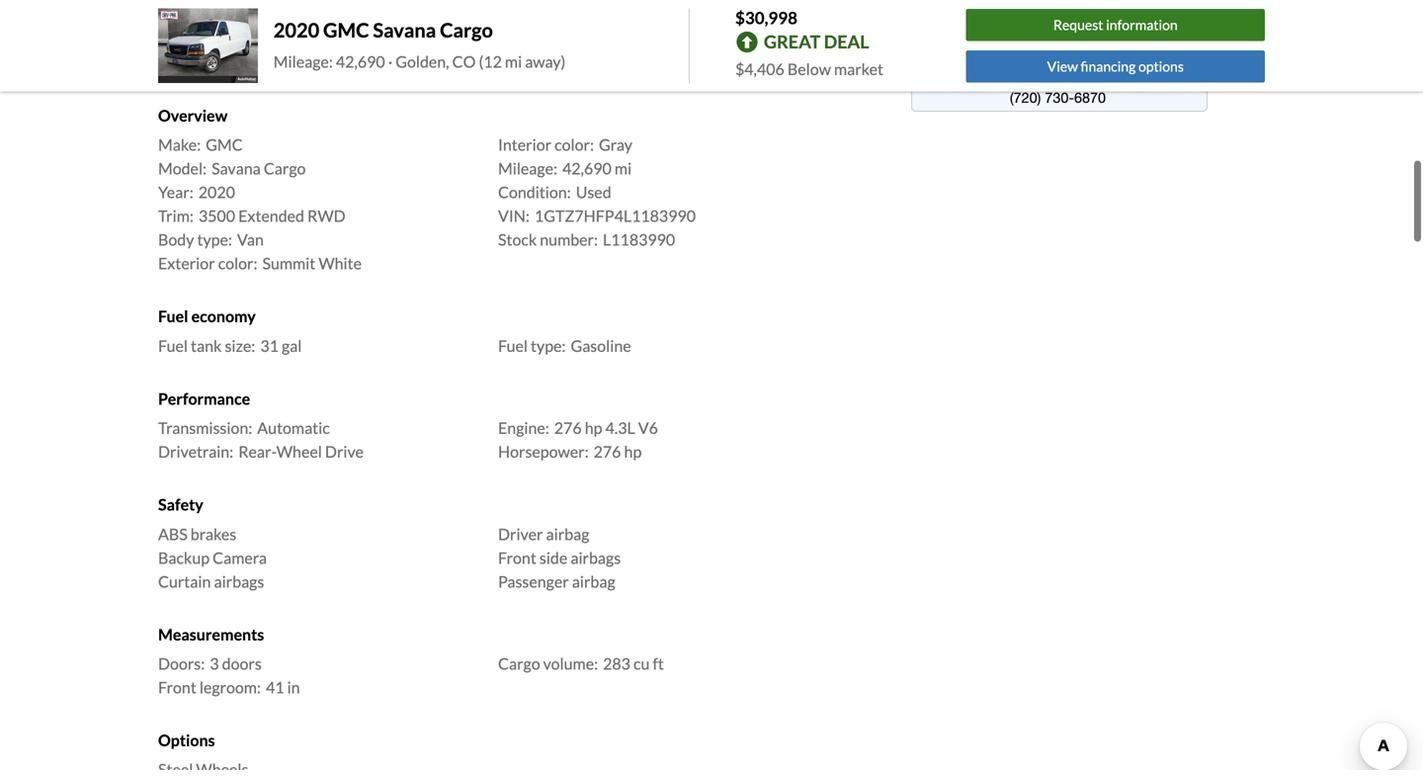 Task type: describe. For each thing, give the bounding box(es) containing it.
$4,406 below market
[[736, 59, 884, 79]]

cargo inside make: gmc model: savana cargo year: 2020 trim: 3500 extended rwd body type: van exterior color: summit white
[[264, 159, 306, 178]]

fuel type: gasoline
[[498, 336, 632, 355]]

body
[[158, 230, 194, 249]]

gal
[[282, 336, 302, 355]]

wheel
[[277, 442, 322, 461]]

request information button
[[967, 9, 1266, 41]]

gmc for savana
[[323, 18, 369, 42]]

abs brakes backup camera curtain airbags
[[158, 524, 267, 591]]

rear-
[[239, 442, 277, 461]]

curtain
[[158, 572, 211, 591]]

mileage: inside the interior color: gray mileage: 42,690 mi condition: used vin: 1gtz7hfp4l1183990 stock number: l1183990
[[498, 159, 558, 178]]

transmission: automatic drivetrain: rear-wheel drive
[[158, 418, 364, 461]]

0 vertical spatial view financing options
[[412, 6, 569, 26]]

ft
[[653, 654, 664, 673]]

deal
[[824, 31, 870, 53]]

fuel for fuel type: gasoline
[[498, 336, 528, 355]]

camera
[[213, 548, 267, 567]]

42,690 inside the '2020 gmc savana cargo mileage: 42,690 · golden, co (12 mi away)'
[[336, 52, 385, 71]]

number:
[[540, 230, 598, 249]]

size:
[[225, 336, 255, 355]]

driver
[[498, 524, 543, 544]]

doors: 3 doors front legroom: 41 in
[[158, 654, 300, 697]]

1gtz7hfp4l1183990
[[535, 206, 696, 226]]

2020 inside the '2020 gmc savana cargo mileage: 42,690 · golden, co (12 mi away)'
[[274, 18, 320, 42]]

legroom:
[[200, 678, 261, 697]]

brakes
[[191, 524, 237, 544]]

safety
[[158, 495, 204, 514]]

interior
[[498, 135, 552, 154]]

l1183990
[[603, 230, 676, 249]]

0 horizontal spatial hp
[[585, 418, 603, 438]]

(12
[[479, 52, 502, 71]]

economy
[[191, 307, 256, 326]]

0 vertical spatial airbag
[[546, 524, 590, 544]]

make:
[[158, 135, 201, 154]]

great
[[764, 31, 821, 53]]

golden,
[[396, 52, 450, 71]]

1 vertical spatial view financing options button
[[967, 50, 1266, 83]]

mi inside the interior color: gray mileage: 42,690 mi condition: used vin: 1gtz7hfp4l1183990 stock number: l1183990
[[615, 159, 632, 178]]

passenger
[[498, 572, 569, 591]]

fuel for fuel tank size: 31 gal
[[158, 336, 188, 355]]

tank
[[191, 336, 222, 355]]

automatic
[[257, 418, 330, 438]]

1 horizontal spatial view financing options
[[1048, 58, 1185, 75]]

request
[[1054, 17, 1104, 33]]

options for the view financing options button to the bottom
[[1139, 58, 1185, 75]]

horsepower:
[[498, 442, 589, 461]]

drive
[[325, 442, 364, 461]]

1 vertical spatial view
[[1048, 58, 1079, 75]]

condition:
[[498, 183, 571, 202]]

type: inside make: gmc model: savana cargo year: 2020 trim: 3500 extended rwd body type: van exterior color: summit white
[[197, 230, 232, 249]]

cargo inside the '2020 gmc savana cargo mileage: 42,690 · golden, co (12 mi away)'
[[440, 18, 493, 42]]

information
[[1107, 17, 1178, 33]]

cargo volume: 283 cu ft
[[498, 654, 664, 673]]

great deal
[[764, 31, 870, 53]]

van
[[237, 230, 264, 249]]

4.3l
[[606, 418, 636, 438]]

42,690 inside the interior color: gray mileage: 42,690 mi condition: used vin: 1gtz7hfp4l1183990 stock number: l1183990
[[563, 159, 612, 178]]

make: gmc model: savana cargo year: 2020 trim: 3500 extended rwd body type: van exterior color: summit white
[[158, 135, 362, 273]]

rwd
[[308, 206, 346, 226]]

stock
[[498, 230, 537, 249]]

airbags inside "driver airbag front side airbags passenger airbag"
[[571, 548, 621, 567]]

3500
[[199, 206, 235, 226]]

2020 gmc savana cargo image
[[158, 8, 258, 83]]

co
[[453, 52, 476, 71]]

trim:
[[158, 206, 194, 226]]

3
[[210, 654, 219, 673]]

transmission:
[[158, 418, 252, 438]]

vin:
[[498, 206, 530, 226]]

savana inside make: gmc model: savana cargo year: 2020 trim: 3500 extended rwd body type: van exterior color: summit white
[[212, 159, 261, 178]]

engine: 276 hp 4.3l v6 horsepower: 276 hp
[[498, 418, 659, 461]]

mi inside the '2020 gmc savana cargo mileage: 42,690 · golden, co (12 mi away)'
[[505, 52, 522, 71]]

doors:
[[158, 654, 205, 673]]

advertisement region
[[912, 0, 1208, 112]]

summit
[[263, 254, 316, 273]]

interior color: gray mileage: 42,690 mi condition: used vin: 1gtz7hfp4l1183990 stock number: l1183990
[[498, 135, 696, 249]]



Task type: locate. For each thing, give the bounding box(es) containing it.
1 horizontal spatial 276
[[594, 442, 621, 461]]

hp left the 4.3l
[[585, 418, 603, 438]]

performance
[[158, 389, 250, 408]]

2020 right 2020 gmc savana cargo image
[[274, 18, 320, 42]]

31
[[260, 336, 279, 355]]

airbag up side
[[546, 524, 590, 544]]

0 vertical spatial cargo
[[440, 18, 493, 42]]

1 vertical spatial mi
[[615, 159, 632, 178]]

gmc inside make: gmc model: savana cargo year: 2020 trim: 3500 extended rwd body type: van exterior color: summit white
[[206, 135, 243, 154]]

view financing options button up (12
[[393, 0, 588, 34]]

0 vertical spatial view
[[412, 6, 448, 26]]

cargo up extended
[[264, 159, 306, 178]]

42,690 up the used
[[563, 159, 612, 178]]

fuel left tank
[[158, 336, 188, 355]]

type: left gasoline
[[531, 336, 566, 355]]

0 vertical spatial view financing options button
[[393, 0, 588, 34]]

savana inside the '2020 gmc savana cargo mileage: 42,690 · golden, co (12 mi away)'
[[373, 18, 436, 42]]

2020 inside make: gmc model: savana cargo year: 2020 trim: 3500 extended rwd body type: van exterior color: summit white
[[199, 183, 235, 202]]

1 horizontal spatial 42,690
[[563, 159, 612, 178]]

airbags right side
[[571, 548, 621, 567]]

drivetrain:
[[158, 442, 234, 461]]

0 horizontal spatial 2020
[[199, 183, 235, 202]]

1 vertical spatial 42,690
[[563, 159, 612, 178]]

used
[[576, 183, 612, 202]]

hp down the 4.3l
[[624, 442, 642, 461]]

financing
[[451, 6, 514, 26], [1081, 58, 1136, 75]]

gmc inside the '2020 gmc savana cargo mileage: 42,690 · golden, co (12 mi away)'
[[323, 18, 369, 42]]

driver airbag front side airbags passenger airbag
[[498, 524, 621, 591]]

model:
[[158, 159, 207, 178]]

2020
[[274, 18, 320, 42], [199, 183, 235, 202]]

283
[[603, 654, 631, 673]]

front down the driver
[[498, 548, 537, 567]]

1 horizontal spatial airbags
[[571, 548, 621, 567]]

overview
[[158, 106, 228, 125]]

1 horizontal spatial 2020
[[274, 18, 320, 42]]

276 up horsepower:
[[555, 418, 582, 438]]

0 vertical spatial front
[[498, 548, 537, 567]]

1 vertical spatial airbags
[[214, 572, 264, 591]]

1 horizontal spatial financing
[[1081, 58, 1136, 75]]

options
[[158, 731, 215, 750]]

fuel left economy at left
[[158, 307, 188, 326]]

$4,406
[[736, 59, 785, 79]]

view financing options button down the request information button
[[967, 50, 1266, 83]]

volume:
[[544, 654, 598, 673]]

0 horizontal spatial color:
[[218, 254, 258, 273]]

abs
[[158, 524, 188, 544]]

mi down the gray
[[615, 159, 632, 178]]

1 horizontal spatial front
[[498, 548, 537, 567]]

gray
[[599, 135, 633, 154]]

276 down the 4.3l
[[594, 442, 621, 461]]

doors
[[222, 654, 262, 673]]

1 horizontal spatial hp
[[624, 442, 642, 461]]

savana
[[373, 18, 436, 42], [212, 159, 261, 178]]

mi right (12
[[505, 52, 522, 71]]

1 horizontal spatial mileage:
[[498, 159, 558, 178]]

gmc
[[323, 18, 369, 42], [206, 135, 243, 154]]

276
[[555, 418, 582, 438], [594, 442, 621, 461]]

cargo up co at the left
[[440, 18, 493, 42]]

savana up the 3500
[[212, 159, 261, 178]]

1 horizontal spatial color:
[[555, 135, 594, 154]]

airbag right passenger
[[572, 572, 616, 591]]

0 vertical spatial airbags
[[571, 548, 621, 567]]

1 horizontal spatial type:
[[531, 336, 566, 355]]

backup
[[158, 548, 210, 567]]

0 horizontal spatial 42,690
[[336, 52, 385, 71]]

0 vertical spatial gmc
[[323, 18, 369, 42]]

view financing options up (12
[[412, 6, 569, 26]]

1 vertical spatial gmc
[[206, 135, 243, 154]]

airbags down camera
[[214, 572, 264, 591]]

1 vertical spatial cargo
[[264, 159, 306, 178]]

view up golden,
[[412, 6, 448, 26]]

mileage: left the ·
[[274, 52, 333, 71]]

0 vertical spatial options
[[517, 6, 569, 26]]

away)
[[525, 52, 566, 71]]

fuel up engine:
[[498, 336, 528, 355]]

airbag
[[546, 524, 590, 544], [572, 572, 616, 591]]

0 horizontal spatial options
[[517, 6, 569, 26]]

airbags inside "abs brakes backup camera curtain airbags"
[[214, 572, 264, 591]]

financing up (12
[[451, 6, 514, 26]]

0 vertical spatial savana
[[373, 18, 436, 42]]

front down doors:
[[158, 678, 197, 697]]

white
[[319, 254, 362, 273]]

fuel economy
[[158, 307, 256, 326]]

2020 up the 3500
[[199, 183, 235, 202]]

front
[[498, 548, 537, 567], [158, 678, 197, 697]]

in
[[287, 678, 300, 697]]

1 vertical spatial type:
[[531, 336, 566, 355]]

42,690 left the ·
[[336, 52, 385, 71]]

0 horizontal spatial view financing options
[[412, 6, 569, 26]]

cargo left the volume:
[[498, 654, 540, 673]]

1 horizontal spatial view
[[1048, 58, 1079, 75]]

options
[[517, 6, 569, 26], [1139, 58, 1185, 75]]

fuel tank size: 31 gal
[[158, 336, 302, 355]]

0 vertical spatial mileage:
[[274, 52, 333, 71]]

0 horizontal spatial cargo
[[264, 159, 306, 178]]

$30,998
[[736, 7, 798, 28]]

0 horizontal spatial gmc
[[206, 135, 243, 154]]

year:
[[158, 183, 194, 202]]

1 vertical spatial financing
[[1081, 58, 1136, 75]]

color:
[[555, 135, 594, 154], [218, 254, 258, 273]]

0 vertical spatial type:
[[197, 230, 232, 249]]

v6
[[639, 418, 659, 438]]

0 vertical spatial 42,690
[[336, 52, 385, 71]]

color: left the gray
[[555, 135, 594, 154]]

type:
[[197, 230, 232, 249], [531, 336, 566, 355]]

gmc for model:
[[206, 135, 243, 154]]

color: inside make: gmc model: savana cargo year: 2020 trim: 3500 extended rwd body type: van exterior color: summit white
[[218, 254, 258, 273]]

2 vertical spatial cargo
[[498, 654, 540, 673]]

extended
[[238, 206, 305, 226]]

exterior
[[158, 254, 215, 273]]

1 vertical spatial 276
[[594, 442, 621, 461]]

1 horizontal spatial mi
[[615, 159, 632, 178]]

measurements
[[158, 625, 264, 644]]

41
[[266, 678, 284, 697]]

1 horizontal spatial gmc
[[323, 18, 369, 42]]

options up away)
[[517, 6, 569, 26]]

mileage:
[[274, 52, 333, 71], [498, 159, 558, 178]]

engine:
[[498, 418, 550, 438]]

view financing options
[[412, 6, 569, 26], [1048, 58, 1185, 75]]

view
[[412, 6, 448, 26], [1048, 58, 1079, 75]]

financing down the request information button
[[1081, 58, 1136, 75]]

1 vertical spatial hp
[[624, 442, 642, 461]]

view down request
[[1048, 58, 1079, 75]]

1 vertical spatial savana
[[212, 159, 261, 178]]

0 horizontal spatial 276
[[555, 418, 582, 438]]

mileage: inside the '2020 gmc savana cargo mileage: 42,690 · golden, co (12 mi away)'
[[274, 52, 333, 71]]

0 vertical spatial color:
[[555, 135, 594, 154]]

0 vertical spatial mi
[[505, 52, 522, 71]]

1 horizontal spatial options
[[1139, 58, 1185, 75]]

1 vertical spatial options
[[1139, 58, 1185, 75]]

1 vertical spatial airbag
[[572, 572, 616, 591]]

1 horizontal spatial view financing options button
[[967, 50, 1266, 83]]

1 vertical spatial 2020
[[199, 183, 235, 202]]

0 horizontal spatial financing
[[451, 6, 514, 26]]

type: down the 3500
[[197, 230, 232, 249]]

1 horizontal spatial cargo
[[440, 18, 493, 42]]

market
[[835, 59, 884, 79]]

0 horizontal spatial front
[[158, 678, 197, 697]]

0 horizontal spatial airbags
[[214, 572, 264, 591]]

savana up the ·
[[373, 18, 436, 42]]

view financing options button
[[393, 0, 588, 34], [967, 50, 1266, 83]]

0 vertical spatial hp
[[585, 418, 603, 438]]

below
[[788, 59, 831, 79]]

2020 gmc savana cargo mileage: 42,690 · golden, co (12 mi away)
[[274, 18, 566, 71]]

front inside doors: 3 doors front legroom: 41 in
[[158, 678, 197, 697]]

fuel for fuel economy
[[158, 307, 188, 326]]

·
[[388, 52, 393, 71]]

0 horizontal spatial mileage:
[[274, 52, 333, 71]]

0 vertical spatial 2020
[[274, 18, 320, 42]]

0 horizontal spatial savana
[[212, 159, 261, 178]]

color: inside the interior color: gray mileage: 42,690 mi condition: used vin: 1gtz7hfp4l1183990 stock number: l1183990
[[555, 135, 594, 154]]

42,690
[[336, 52, 385, 71], [563, 159, 612, 178]]

1 vertical spatial mileage:
[[498, 159, 558, 178]]

0 horizontal spatial type:
[[197, 230, 232, 249]]

side
[[540, 548, 568, 567]]

options for the topmost the view financing options button
[[517, 6, 569, 26]]

1 vertical spatial front
[[158, 678, 197, 697]]

mileage: down interior
[[498, 159, 558, 178]]

options down information
[[1139, 58, 1185, 75]]

0 vertical spatial 276
[[555, 418, 582, 438]]

1 horizontal spatial savana
[[373, 18, 436, 42]]

0 horizontal spatial mi
[[505, 52, 522, 71]]

gasoline
[[571, 336, 632, 355]]

front inside "driver airbag front side airbags passenger airbag"
[[498, 548, 537, 567]]

0 vertical spatial financing
[[451, 6, 514, 26]]

0 horizontal spatial view financing options button
[[393, 0, 588, 34]]

request information
[[1054, 17, 1178, 33]]

2 horizontal spatial cargo
[[498, 654, 540, 673]]

1 vertical spatial color:
[[218, 254, 258, 273]]

cu
[[634, 654, 650, 673]]

view financing options down the request information button
[[1048, 58, 1185, 75]]

hp
[[585, 418, 603, 438], [624, 442, 642, 461]]

1 vertical spatial view financing options
[[1048, 58, 1185, 75]]

color: down van
[[218, 254, 258, 273]]

cargo
[[440, 18, 493, 42], [264, 159, 306, 178], [498, 654, 540, 673]]

0 horizontal spatial view
[[412, 6, 448, 26]]



Task type: vqa. For each thing, say whether or not it's contained in the screenshot.
PM
no



